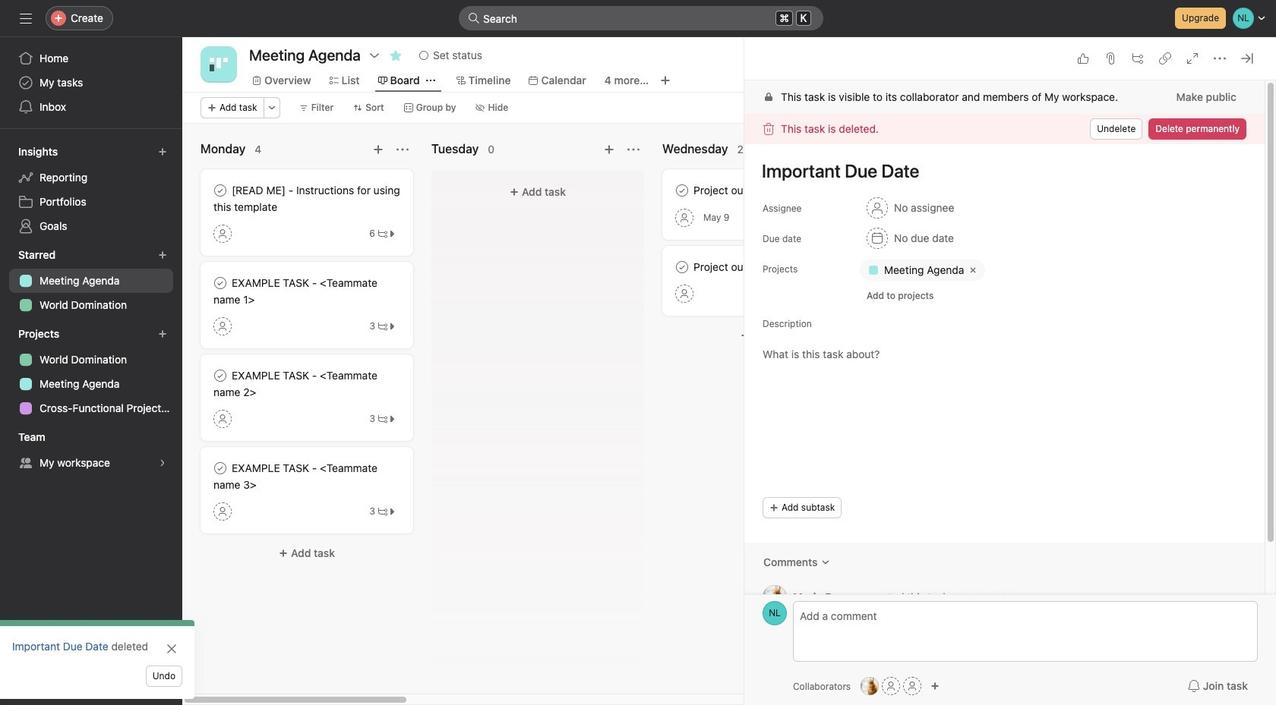 Task type: describe. For each thing, give the bounding box(es) containing it.
more actions image
[[267, 103, 276, 112]]

0 likes. click to like this task image
[[1077, 52, 1089, 65]]

important due date dialog
[[744, 37, 1276, 706]]

add subtask image
[[1132, 52, 1144, 65]]

2 more section actions image from the left
[[627, 144, 640, 156]]

global element
[[0, 37, 182, 128]]

add task image for 1st more section actions icon from the left
[[372, 144, 384, 156]]

show options image
[[368, 49, 381, 62]]

prominent image
[[468, 12, 480, 24]]

copy task link image
[[1159, 52, 1171, 65]]

projects element
[[0, 321, 182, 424]]

1 more section actions image from the left
[[396, 144, 409, 156]]

new insights image
[[158, 147, 167, 156]]

attachments: add a file to this task, important due date image
[[1104, 52, 1117, 65]]

3 mark complete image from the top
[[211, 460, 229, 478]]

add or remove collaborators image
[[931, 682, 940, 691]]

Mark complete checkbox
[[211, 274, 229, 292]]

hide sidebar image
[[20, 12, 32, 24]]

remove from starred image
[[390, 49, 402, 62]]

add task image for 2nd more section actions icon
[[603, 144, 615, 156]]

Task Name text field
[[752, 153, 1246, 188]]

2 mark complete image from the top
[[211, 367, 229, 385]]



Task type: vqa. For each thing, say whether or not it's contained in the screenshot.
Completed checkbox
no



Task type: locate. For each thing, give the bounding box(es) containing it.
0 horizontal spatial more section actions image
[[396, 144, 409, 156]]

2 add task image from the left
[[603, 144, 615, 156]]

add or remove collaborators image
[[861, 678, 879, 696]]

starred element
[[0, 242, 182, 321]]

0 vertical spatial mark complete image
[[211, 274, 229, 292]]

1 vertical spatial mark complete image
[[211, 367, 229, 385]]

tab actions image
[[426, 76, 435, 85]]

2 vertical spatial mark complete image
[[211, 460, 229, 478]]

1 mark complete image from the top
[[211, 274, 229, 292]]

Mark complete checkbox
[[211, 182, 229, 200], [673, 182, 691, 200], [673, 258, 691, 276], [211, 367, 229, 385], [211, 460, 229, 478]]

new project or portfolio image
[[158, 330, 167, 339]]

teams element
[[0, 424, 182, 479]]

more section actions image
[[396, 144, 409, 156], [627, 144, 640, 156]]

remove image
[[967, 264, 979, 276]]

see details, my workspace image
[[158, 459, 167, 468]]

None field
[[459, 6, 823, 30]]

add tab image
[[659, 74, 672, 87]]

add task image
[[372, 144, 384, 156], [603, 144, 615, 156]]

add items to starred image
[[158, 251, 167, 260]]

close details image
[[1241, 52, 1253, 65]]

mark complete image
[[211, 182, 229, 200], [673, 182, 691, 200], [673, 258, 691, 276]]

0 horizontal spatial add task image
[[372, 144, 384, 156]]

1 add task image from the left
[[372, 144, 384, 156]]

more actions for this task image
[[1214, 52, 1226, 65]]

comments image
[[821, 558, 830, 567]]

main content inside important due date dialog
[[744, 81, 1265, 650]]

Search tasks, projects, and more text field
[[459, 6, 823, 30]]

1 horizontal spatial more section actions image
[[627, 144, 640, 156]]

open user profile image
[[763, 602, 787, 626]]

full screen image
[[1186, 52, 1199, 65]]

1 horizontal spatial add task image
[[603, 144, 615, 156]]

main content
[[744, 81, 1265, 650]]

board image
[[210, 55, 228, 74]]

insights element
[[0, 138, 182, 242]]

close image
[[166, 643, 178, 656]]

mark complete image
[[211, 274, 229, 292], [211, 367, 229, 385], [211, 460, 229, 478]]



